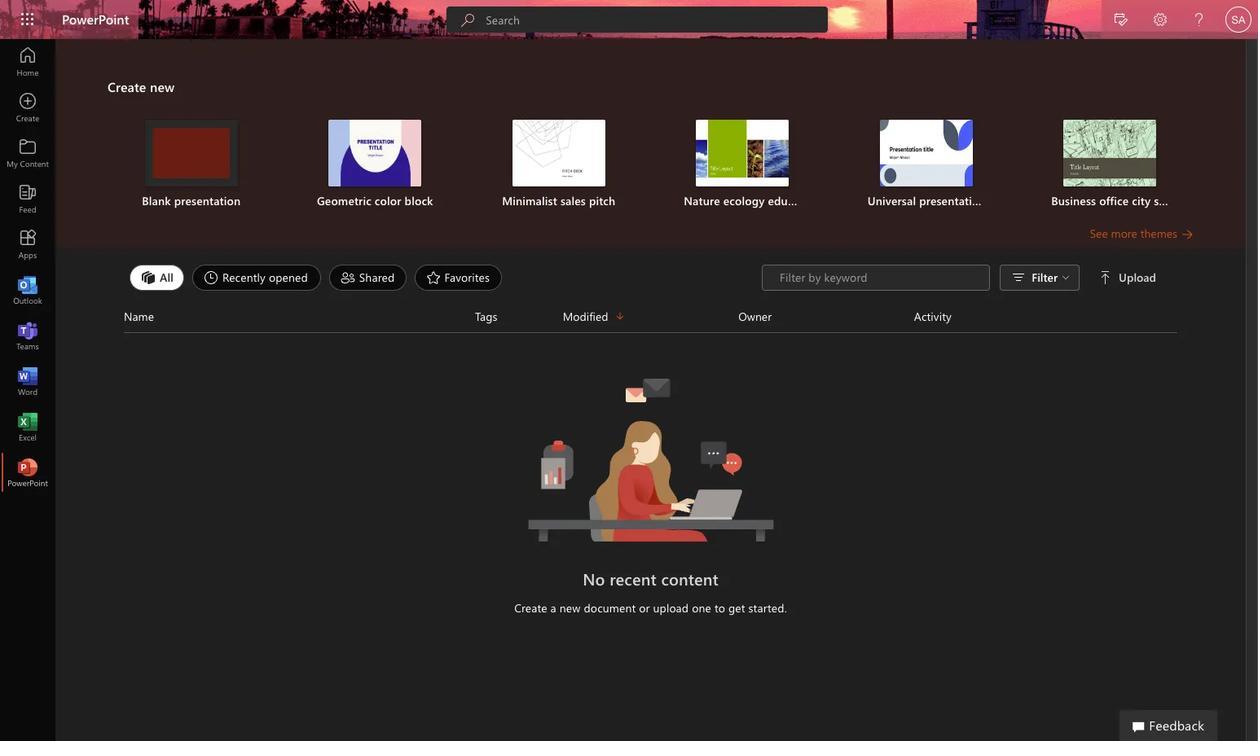 Task type: vqa. For each thing, say whether or not it's contained in the screenshot.
Recently opened element
yes



Task type: locate. For each thing, give the bounding box(es) containing it.
1 horizontal spatial new
[[560, 601, 581, 616]]

presentation down universal presentation image
[[920, 193, 986, 209]]

owner button
[[739, 307, 914, 326]]

go to teams image
[[20, 328, 36, 344]]

list containing blank presentation
[[108, 105, 1194, 226]]

shared element
[[329, 265, 406, 291]]

presentation for blank presentation
[[174, 193, 241, 209]]

new inside status
[[560, 601, 581, 616]]

color
[[375, 193, 402, 209]]

list
[[108, 105, 1194, 226]]

0 horizontal spatial presentation
[[174, 193, 241, 209]]

0 horizontal spatial new
[[150, 78, 175, 95]]

no
[[583, 568, 605, 590]]

go to powerpoint image
[[20, 465, 36, 481]]

favorites
[[445, 269, 490, 285]]

blank presentation element
[[109, 120, 274, 210]]

Search box. Suggestions appear as you type. search field
[[486, 7, 828, 33]]

Filter by keyword text field
[[779, 270, 982, 286]]

no recent content
[[583, 568, 719, 590]]

geometric color block image
[[329, 120, 422, 187]]

content
[[661, 568, 719, 590]]

tags
[[475, 309, 498, 324]]

tab list
[[126, 265, 762, 291]]

favorites tab
[[410, 265, 506, 291]]

filter 
[[1032, 270, 1070, 285]]

create inside create a new document or upload one to get started. status
[[515, 601, 548, 616]]

create left a
[[515, 601, 548, 616]]

list inside no recent content main content
[[108, 105, 1194, 226]]

minimalist sales pitch image
[[513, 120, 605, 187]]

recent
[[610, 568, 657, 590]]

presentation
[[174, 193, 241, 209], [920, 193, 986, 209]]

all
[[160, 269, 174, 285]]

geometric color block element
[[293, 120, 457, 210]]

status inside no recent content main content
[[762, 265, 1160, 291]]

1 presentation from the left
[[174, 193, 241, 209]]

navigation
[[0, 39, 55, 496]]

no recent content main content
[[55, 39, 1246, 633]]

blank presentation
[[142, 193, 241, 209]]

feed image
[[20, 191, 36, 207]]

minimalist
[[502, 193, 558, 209]]

minimalist sales pitch
[[502, 193, 616, 209]]

new
[[150, 78, 175, 95], [560, 601, 581, 616]]

powerpoint banner
[[0, 0, 1259, 42]]

0 horizontal spatial create
[[108, 78, 146, 95]]

go to your outlook image
[[20, 282, 36, 298]]

get
[[729, 601, 746, 616]]

all tab
[[126, 265, 188, 291]]

create down powerpoint
[[108, 78, 146, 95]]

create a new document or upload one to get started.
[[515, 601, 787, 616]]

universal presentation image
[[880, 120, 973, 187]]

owner
[[739, 309, 772, 324]]

row
[[124, 307, 1178, 333]]

0 vertical spatial create
[[108, 78, 146, 95]]

sales
[[561, 193, 586, 209]]

1 horizontal spatial presentation
[[920, 193, 986, 209]]

recently opened element
[[192, 265, 321, 291]]

1 horizontal spatial create
[[515, 601, 548, 616]]

create
[[108, 78, 146, 95], [515, 601, 548, 616]]

1 vertical spatial new
[[560, 601, 581, 616]]

status
[[762, 265, 1160, 291]]

tab list inside no recent content main content
[[126, 265, 762, 291]]

themes
[[1141, 226, 1178, 241]]

status containing filter
[[762, 265, 1160, 291]]

row containing name
[[124, 307, 1178, 333]]

2 presentation from the left
[[920, 193, 986, 209]]

feedback button
[[1120, 711, 1218, 742]]

opened
[[269, 269, 308, 285]]

shared tab
[[325, 265, 410, 291]]

document
[[584, 601, 636, 616]]

create for create a new document or upload one to get started.
[[515, 601, 548, 616]]

or
[[639, 601, 650, 616]]

None search field
[[447, 7, 828, 33]]

see more themes
[[1090, 226, 1178, 241]]

universal
[[868, 193, 916, 209]]

activity
[[914, 309, 952, 324]]

tab list containing all
[[126, 265, 762, 291]]

modified
[[563, 309, 609, 324]]

block
[[405, 193, 433, 209]]

row inside no recent content main content
[[124, 307, 1178, 333]]

1 vertical spatial create
[[515, 601, 548, 616]]

presentation right blank
[[174, 193, 241, 209]]

feedback
[[1150, 717, 1205, 735]]

upload
[[1119, 270, 1157, 285]]



Task type: describe. For each thing, give the bounding box(es) containing it.
activity, column 5 of 5 column header
[[914, 307, 1178, 326]]

business office city sketch presentation background (widescreen) image
[[1064, 120, 1157, 187]]

sa button
[[1220, 0, 1259, 39]]

sa
[[1232, 13, 1246, 26]]

go to excel image
[[20, 419, 36, 435]]

geometric color block
[[317, 193, 433, 209]]

blank
[[142, 193, 171, 209]]

one
[[692, 601, 712, 616]]

tags, column 2 of 5 column header
[[475, 307, 563, 326]]

recently opened tab
[[188, 265, 325, 291]]

universal presentation element
[[845, 120, 1009, 210]]

name
[[124, 309, 154, 324]]

create for create new
[[108, 78, 146, 95]]

create new
[[108, 78, 175, 95]]

to
[[715, 601, 726, 616]]

go to word image
[[20, 373, 36, 390]]

universal presentation
[[868, 193, 986, 209]]

favorites element
[[415, 265, 502, 291]]

nature ecology education photo presentation element
[[661, 120, 825, 210]]

filter
[[1032, 270, 1058, 285]]

recently
[[223, 269, 266, 285]]

see more themes button
[[1090, 226, 1194, 242]]

started.
[[749, 601, 787, 616]]

empty state icon image
[[528, 379, 774, 542]]


[[1063, 275, 1070, 281]]

home image
[[20, 54, 36, 70]]

a
[[551, 601, 557, 616]]

business office city sketch presentation background (widescreen) element
[[1028, 120, 1193, 210]]

geometric
[[317, 193, 372, 209]]

apps image
[[20, 236, 36, 253]]

powerpoint
[[62, 11, 129, 28]]

 upload
[[1100, 270, 1157, 285]]

presentation for universal presentation
[[920, 193, 986, 209]]

no recent content status
[[387, 568, 914, 591]]

name button
[[124, 307, 475, 326]]

more
[[1112, 226, 1138, 241]]

create image
[[20, 99, 36, 116]]

modified button
[[563, 307, 739, 326]]

0 vertical spatial new
[[150, 78, 175, 95]]

see
[[1090, 226, 1108, 241]]

shared
[[359, 269, 395, 285]]


[[1100, 271, 1113, 285]]

create a new document or upload one to get started. status
[[387, 601, 914, 617]]

none search field inside powerpoint banner
[[447, 7, 828, 33]]

my content image
[[20, 145, 36, 161]]

minimalist sales pitch element
[[477, 120, 641, 210]]

recently opened
[[223, 269, 308, 285]]

nature ecology education photo presentation image
[[696, 120, 789, 187]]

pitch
[[589, 193, 616, 209]]

upload
[[653, 601, 689, 616]]

all element
[[130, 265, 184, 291]]



